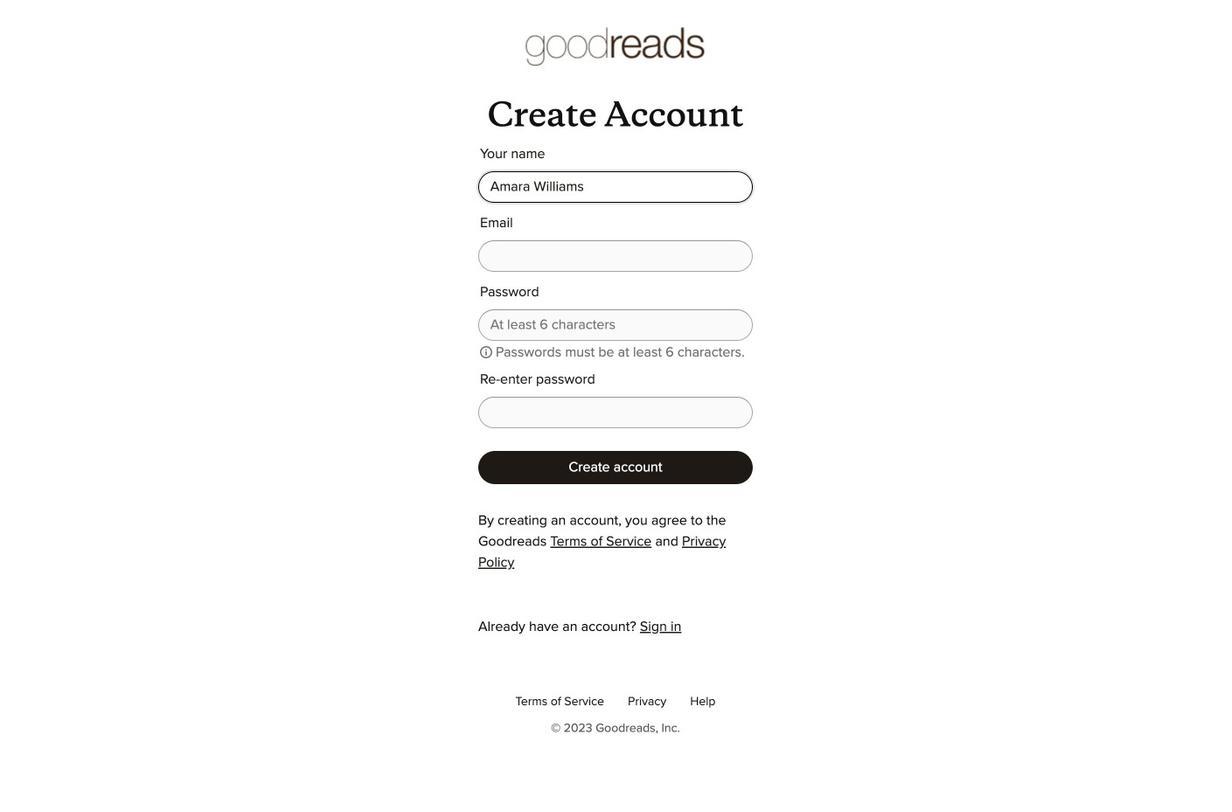 Task type: vqa. For each thing, say whether or not it's contained in the screenshot.
Goodreads image
yes



Task type: describe. For each thing, give the bounding box(es) containing it.
goodreads image
[[526, 26, 705, 68]]

First and last name text field
[[478, 172, 753, 203]]

alert image
[[480, 346, 492, 359]]



Task type: locate. For each thing, give the bounding box(es) containing it.
At least 6 characters password field
[[478, 310, 753, 341]]

None email field
[[478, 241, 753, 272]]

None password field
[[478, 397, 753, 429]]

None submit
[[478, 451, 753, 485]]



